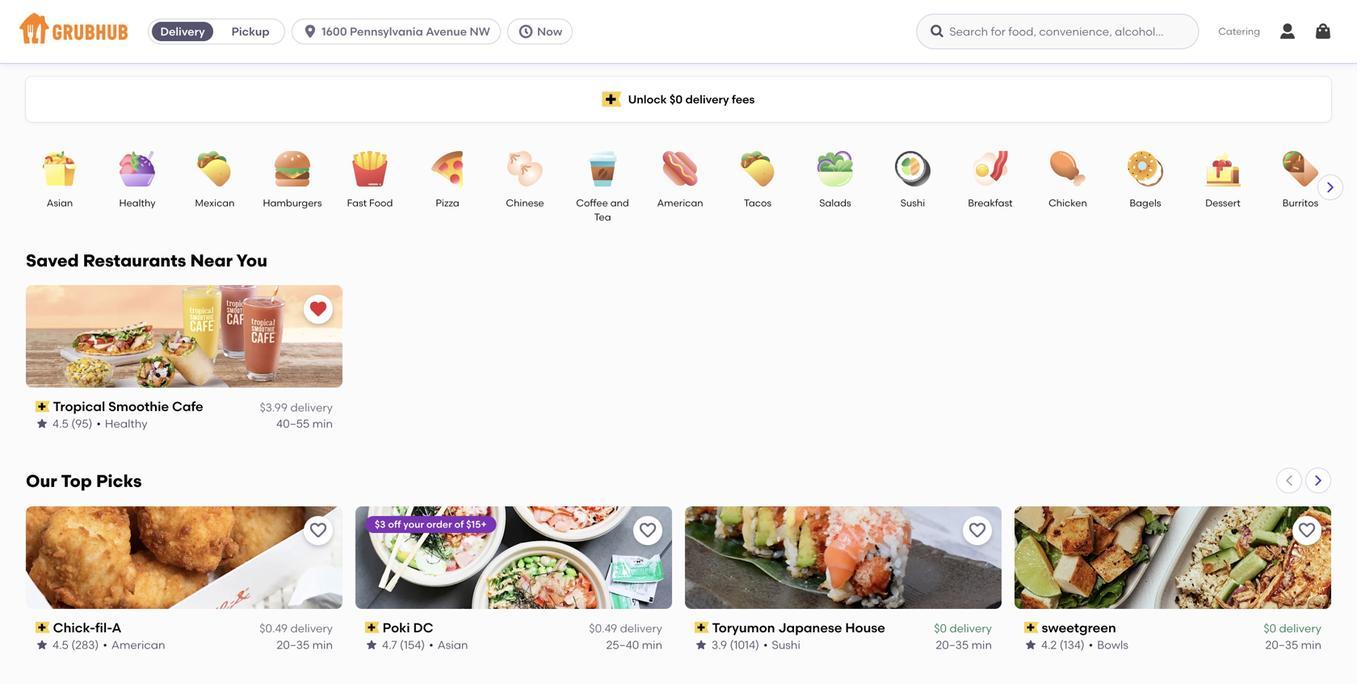 Task type: describe. For each thing, give the bounding box(es) containing it.
catering button
[[1208, 13, 1272, 50]]

• for japanese
[[764, 638, 768, 652]]

house
[[846, 620, 886, 636]]

0 vertical spatial asian
[[47, 197, 73, 209]]

pickup button
[[217, 19, 285, 44]]

1 horizontal spatial sushi
[[901, 197, 926, 209]]

poki dc
[[383, 620, 434, 636]]

dessert
[[1206, 197, 1241, 209]]

$3 off your order of $15+
[[375, 519, 487, 530]]

star icon image for tropical
[[36, 418, 48, 431]]

0 horizontal spatial $0
[[670, 92, 683, 106]]

tropical smoothie cafe
[[53, 399, 203, 415]]

a
[[112, 620, 122, 636]]

1 vertical spatial american
[[111, 638, 165, 652]]

hamburgers
[[263, 197, 322, 209]]

asian image
[[32, 151, 88, 187]]

toryumon japanese house
[[713, 620, 886, 636]]

cafe
[[172, 399, 203, 415]]

25–40 min
[[607, 638, 663, 652]]

bagels
[[1130, 197, 1162, 209]]

burritos
[[1283, 197, 1319, 209]]

• bowls
[[1089, 638, 1129, 652]]

burritos image
[[1273, 151, 1329, 187]]

save this restaurant button for sweetgreen
[[1293, 516, 1322, 545]]

2 save this restaurant image from the left
[[638, 521, 658, 541]]

toryumon japanese house logo image
[[685, 507, 1002, 609]]

your
[[403, 519, 424, 530]]

poki
[[383, 620, 410, 636]]

save this restaurant image for sweetgreen
[[1298, 521, 1317, 541]]

coffee and tea
[[576, 197, 629, 223]]

40–55
[[276, 417, 310, 431]]

1 vertical spatial healthy
[[105, 417, 148, 431]]

delivery for tropical smoothie cafe
[[291, 401, 333, 414]]

$0 for toryumon japanese house
[[935, 622, 947, 636]]

3.9 (1014)
[[712, 638, 760, 652]]

toryumon
[[713, 620, 776, 636]]

40–55 min
[[276, 417, 333, 431]]

sushi image
[[885, 151, 942, 187]]

restaurants
[[83, 251, 186, 271]]

• healthy
[[97, 417, 148, 431]]

pizza
[[436, 197, 460, 209]]

caret left icon image
[[1283, 474, 1296, 487]]

now
[[537, 25, 563, 38]]

chinese image
[[497, 151, 554, 187]]

delivery for sweetgreen
[[1280, 622, 1322, 636]]

coffee and tea image
[[575, 151, 631, 187]]

save this restaurant image for chick-fil-a
[[309, 521, 328, 541]]

Search for food, convenience, alcohol... search field
[[917, 14, 1200, 49]]

nw
[[470, 25, 490, 38]]

delivery button
[[149, 19, 217, 44]]

star icon image for poki
[[365, 639, 378, 652]]

(95)
[[71, 417, 92, 431]]

min for a
[[312, 638, 333, 652]]

dc
[[413, 620, 434, 636]]

salads
[[820, 197, 852, 209]]

delivery for toryumon japanese house
[[950, 622, 992, 636]]

save this restaurant image
[[968, 521, 988, 541]]

picks
[[96, 471, 142, 492]]

tropical
[[53, 399, 105, 415]]

chick-fil-a
[[53, 620, 122, 636]]

unlock
[[629, 92, 667, 106]]

unlock $0 delivery fees
[[629, 92, 755, 106]]

$0 delivery for sweetgreen
[[1264, 622, 1322, 636]]

coffee
[[576, 197, 608, 209]]

$3
[[375, 519, 386, 530]]

1600 pennsylvania avenue nw
[[322, 25, 490, 38]]

4.5 (95)
[[53, 417, 92, 431]]

breakfast
[[968, 197, 1013, 209]]

hamburgers image
[[264, 151, 321, 187]]

4.5 (283)
[[53, 638, 99, 652]]

tropical smoothie cafe  logo image
[[26, 285, 343, 388]]

(1014)
[[730, 638, 760, 652]]

$0.49 for chick-fil-a
[[260, 622, 288, 636]]

2 save this restaurant button from the left
[[634, 516, 663, 545]]

$0.49 delivery for poki dc
[[589, 622, 663, 636]]

now button
[[507, 19, 580, 44]]

saved restaurant button
[[304, 295, 333, 324]]

saved restaurant image
[[309, 300, 328, 319]]

(283)
[[71, 638, 99, 652]]

main navigation navigation
[[0, 0, 1358, 63]]

4.5 for chick-fil-a
[[53, 638, 69, 652]]

3.9
[[712, 638, 727, 652]]

bagels image
[[1118, 151, 1174, 187]]

breakfast image
[[963, 151, 1019, 187]]

• asian
[[429, 638, 468, 652]]

pickup
[[232, 25, 270, 38]]



Task type: vqa. For each thing, say whether or not it's contained in the screenshot.


Task type: locate. For each thing, give the bounding box(es) containing it.
subscription pass image for poki dc
[[365, 622, 380, 634]]

0 horizontal spatial $0.49
[[260, 622, 288, 636]]

2 20–35 min from the left
[[936, 638, 992, 652]]

20–35 for a
[[277, 638, 310, 652]]

svg image
[[1279, 22, 1298, 41], [302, 23, 319, 40], [518, 23, 534, 40], [930, 23, 946, 40]]

0 horizontal spatial asian
[[47, 197, 73, 209]]

sushi down sushi image
[[901, 197, 926, 209]]

3 save this restaurant image from the left
[[1298, 521, 1317, 541]]

and
[[611, 197, 629, 209]]

fees
[[732, 92, 755, 106]]

avenue
[[426, 25, 467, 38]]

20–35
[[277, 638, 310, 652], [936, 638, 969, 652], [1266, 638, 1299, 652]]

star icon image left 4.2
[[1025, 639, 1038, 652]]

• for smoothie
[[97, 417, 101, 431]]

4.2 (134)
[[1042, 638, 1085, 652]]

our top picks
[[26, 471, 142, 492]]

catering
[[1219, 25, 1261, 37]]

sweetgreen
[[1042, 620, 1117, 636]]

0 horizontal spatial sushi
[[772, 638, 801, 652]]

sweetgreen logo image
[[1015, 507, 1332, 609]]

1 save this restaurant image from the left
[[309, 521, 328, 541]]

2 horizontal spatial 20–35
[[1266, 638, 1299, 652]]

1 horizontal spatial subscription pass image
[[1025, 622, 1039, 634]]

1 horizontal spatial $0 delivery
[[1264, 622, 1322, 636]]

saved
[[26, 251, 79, 271]]

delivery for chick-fil-a
[[291, 622, 333, 636]]

4 save this restaurant button from the left
[[1293, 516, 1322, 545]]

tea
[[594, 211, 611, 223]]

1600
[[322, 25, 347, 38]]

bowls
[[1098, 638, 1129, 652]]

• right "(154)"
[[429, 638, 434, 652]]

subscription pass image
[[695, 622, 709, 634], [1025, 622, 1039, 634]]

• for dc
[[429, 638, 434, 652]]

fast food
[[347, 197, 393, 209]]

subscription pass image left 'poki'
[[365, 622, 380, 634]]

$0 for sweetgreen
[[1264, 622, 1277, 636]]

dessert image
[[1195, 151, 1252, 187]]

1 subscription pass image from the left
[[695, 622, 709, 634]]

american down a
[[111, 638, 165, 652]]

asian down asian image at the top
[[47, 197, 73, 209]]

subscription pass image left 'tropical'
[[36, 401, 50, 412]]

subscription pass image left toryumon
[[695, 622, 709, 634]]

2 $0.49 delivery from the left
[[589, 622, 663, 636]]

order
[[427, 519, 452, 530]]

20–35 min for house
[[936, 638, 992, 652]]

subscription pass image
[[36, 401, 50, 412], [36, 622, 50, 634], [365, 622, 380, 634]]

2 horizontal spatial $0
[[1264, 622, 1277, 636]]

$0 delivery for toryumon japanese house
[[935, 622, 992, 636]]

1600 pennsylvania avenue nw button
[[292, 19, 507, 44]]

chicken
[[1049, 197, 1088, 209]]

0 horizontal spatial save this restaurant image
[[309, 521, 328, 541]]

0 vertical spatial sushi
[[901, 197, 926, 209]]

1 $0 delivery from the left
[[935, 622, 992, 636]]

• sushi
[[764, 638, 801, 652]]

star icon image left 4.7
[[365, 639, 378, 652]]

sushi down toryumon japanese house
[[772, 638, 801, 652]]

1 vertical spatial sushi
[[772, 638, 801, 652]]

1 horizontal spatial 20–35 min
[[936, 638, 992, 652]]

• right (95)
[[97, 417, 101, 431]]

subscription pass image for tropical smoothie cafe
[[36, 401, 50, 412]]

1 horizontal spatial $0.49
[[589, 622, 618, 636]]

1 horizontal spatial 20–35
[[936, 638, 969, 652]]

delivery
[[160, 25, 205, 38]]

you
[[237, 251, 267, 271]]

(154)
[[400, 638, 425, 652]]

mexican image
[[187, 151, 243, 187]]

tacos
[[744, 197, 772, 209]]

2 4.5 from the top
[[53, 638, 69, 652]]

healthy down healthy image
[[119, 197, 156, 209]]

top
[[61, 471, 92, 492]]

fast
[[347, 197, 367, 209]]

chick-
[[53, 620, 95, 636]]

subscription pass image left sweetgreen
[[1025, 622, 1039, 634]]

save this restaurant button for chick-fil-a
[[304, 516, 333, 545]]

4.5 left (95)
[[53, 417, 69, 431]]

2 subscription pass image from the left
[[1025, 622, 1039, 634]]

25–40
[[607, 638, 639, 652]]

svg image
[[1314, 22, 1334, 41]]

0 vertical spatial american
[[657, 197, 704, 209]]

1 $0.49 delivery from the left
[[260, 622, 333, 636]]

min for house
[[972, 638, 992, 652]]

• american
[[103, 638, 165, 652]]

sushi
[[901, 197, 926, 209], [772, 638, 801, 652]]

$0.49 for poki dc
[[589, 622, 618, 636]]

delivery
[[686, 92, 729, 106], [291, 401, 333, 414], [291, 622, 333, 636], [620, 622, 663, 636], [950, 622, 992, 636], [1280, 622, 1322, 636]]

$3.99 delivery
[[260, 401, 333, 414]]

1 horizontal spatial asian
[[438, 638, 468, 652]]

save this restaurant image
[[309, 521, 328, 541], [638, 521, 658, 541], [1298, 521, 1317, 541]]

subscription pass image for toryumon japanese house
[[695, 622, 709, 634]]

fast food image
[[342, 151, 398, 187]]

smoothie
[[108, 399, 169, 415]]

healthy down tropical smoothie cafe on the left bottom of the page
[[105, 417, 148, 431]]

0 vertical spatial healthy
[[119, 197, 156, 209]]

1 vertical spatial 4.5
[[53, 638, 69, 652]]

our
[[26, 471, 57, 492]]

• for fil-
[[103, 638, 107, 652]]

1 $0.49 from the left
[[260, 622, 288, 636]]

salads image
[[807, 151, 864, 187]]

min
[[312, 417, 333, 431], [312, 638, 333, 652], [642, 638, 663, 652], [972, 638, 992, 652], [1302, 638, 1322, 652]]

pennsylvania
[[350, 25, 423, 38]]

healthy
[[119, 197, 156, 209], [105, 417, 148, 431]]

4.7
[[382, 638, 397, 652]]

0 horizontal spatial 20–35
[[277, 638, 310, 652]]

1 20–35 from the left
[[277, 638, 310, 652]]

subscription pass image for chick-fil-a
[[36, 622, 50, 634]]

tacos image
[[730, 151, 786, 187]]

healthy image
[[109, 151, 166, 187]]

2 $0 delivery from the left
[[1264, 622, 1322, 636]]

grubhub plus flag logo image
[[603, 92, 622, 107]]

subscription pass image for sweetgreen
[[1025, 622, 1039, 634]]

•
[[97, 417, 101, 431], [103, 638, 107, 652], [429, 638, 434, 652], [764, 638, 768, 652], [1089, 638, 1094, 652]]

1 horizontal spatial $0
[[935, 622, 947, 636]]

svg image inside now 'button'
[[518, 23, 534, 40]]

pizza image
[[419, 151, 476, 187]]

min for cafe
[[312, 417, 333, 431]]

svg image inside 1600 pennsylvania avenue nw button
[[302, 23, 319, 40]]

japanese
[[779, 620, 843, 636]]

star icon image left the 4.5 (95)
[[36, 418, 48, 431]]

1 horizontal spatial $0.49 delivery
[[589, 622, 663, 636]]

1 save this restaurant button from the left
[[304, 516, 333, 545]]

20–35 min
[[277, 638, 333, 652], [936, 638, 992, 652], [1266, 638, 1322, 652]]

star icon image left 4.5 (283)
[[36, 639, 48, 652]]

$15+
[[466, 519, 487, 530]]

american
[[657, 197, 704, 209], [111, 638, 165, 652]]

chick-fil-a logo image
[[26, 507, 343, 609]]

$0.49
[[260, 622, 288, 636], [589, 622, 618, 636]]

off
[[388, 519, 401, 530]]

2 20–35 from the left
[[936, 638, 969, 652]]

star icon image for toryumon
[[695, 639, 708, 652]]

20–35 min for a
[[277, 638, 333, 652]]

asian right "(154)"
[[438, 638, 468, 652]]

4.5 down chick-
[[53, 638, 69, 652]]

1 horizontal spatial american
[[657, 197, 704, 209]]

• down fil-
[[103, 638, 107, 652]]

1 20–35 min from the left
[[277, 638, 333, 652]]

subscription pass image left chick-
[[36, 622, 50, 634]]

near
[[190, 251, 233, 271]]

2 horizontal spatial 20–35 min
[[1266, 638, 1322, 652]]

fil-
[[95, 620, 112, 636]]

1 vertical spatial asian
[[438, 638, 468, 652]]

save this restaurant button
[[304, 516, 333, 545], [634, 516, 663, 545], [963, 516, 992, 545], [1293, 516, 1322, 545]]

chicken image
[[1040, 151, 1097, 187]]

0 horizontal spatial american
[[111, 638, 165, 652]]

american down american image
[[657, 197, 704, 209]]

4.5
[[53, 417, 69, 431], [53, 638, 69, 652]]

1 4.5 from the top
[[53, 417, 69, 431]]

1 horizontal spatial save this restaurant image
[[638, 521, 658, 541]]

star icon image for chick-
[[36, 639, 48, 652]]

mexican
[[195, 197, 235, 209]]

2 $0.49 from the left
[[589, 622, 618, 636]]

caret right icon image
[[1325, 181, 1338, 194], [1313, 474, 1325, 487]]

4.7 (154)
[[382, 638, 425, 652]]

3 20–35 from the left
[[1266, 638, 1299, 652]]

0 horizontal spatial 20–35 min
[[277, 638, 333, 652]]

0 horizontal spatial subscription pass image
[[695, 622, 709, 634]]

0 vertical spatial caret right icon image
[[1325, 181, 1338, 194]]

(134)
[[1060, 638, 1085, 652]]

$3.99
[[260, 401, 288, 414]]

american image
[[652, 151, 709, 187]]

of
[[455, 519, 464, 530]]

• right (1014)
[[764, 638, 768, 652]]

$0.49 delivery
[[260, 622, 333, 636], [589, 622, 663, 636]]

4.2
[[1042, 638, 1057, 652]]

0 horizontal spatial $0.49 delivery
[[260, 622, 333, 636]]

1 vertical spatial caret right icon image
[[1313, 474, 1325, 487]]

• right (134)
[[1089, 638, 1094, 652]]

chinese
[[506, 197, 544, 209]]

0 horizontal spatial $0 delivery
[[935, 622, 992, 636]]

$0 delivery
[[935, 622, 992, 636], [1264, 622, 1322, 636]]

3 20–35 min from the left
[[1266, 638, 1322, 652]]

3 save this restaurant button from the left
[[963, 516, 992, 545]]

$0.49 delivery for chick-fil-a
[[260, 622, 333, 636]]

food
[[369, 197, 393, 209]]

2 horizontal spatial save this restaurant image
[[1298, 521, 1317, 541]]

poki dc logo image
[[356, 507, 672, 609]]

saved restaurants near you
[[26, 251, 267, 271]]

0 vertical spatial 4.5
[[53, 417, 69, 431]]

save this restaurant button for toryumon japanese house
[[963, 516, 992, 545]]

delivery for poki dc
[[620, 622, 663, 636]]

star icon image left 3.9
[[695, 639, 708, 652]]

20–35 for house
[[936, 638, 969, 652]]

4.5 for tropical smoothie cafe
[[53, 417, 69, 431]]

star icon image
[[36, 418, 48, 431], [36, 639, 48, 652], [365, 639, 378, 652], [695, 639, 708, 652], [1025, 639, 1038, 652]]



